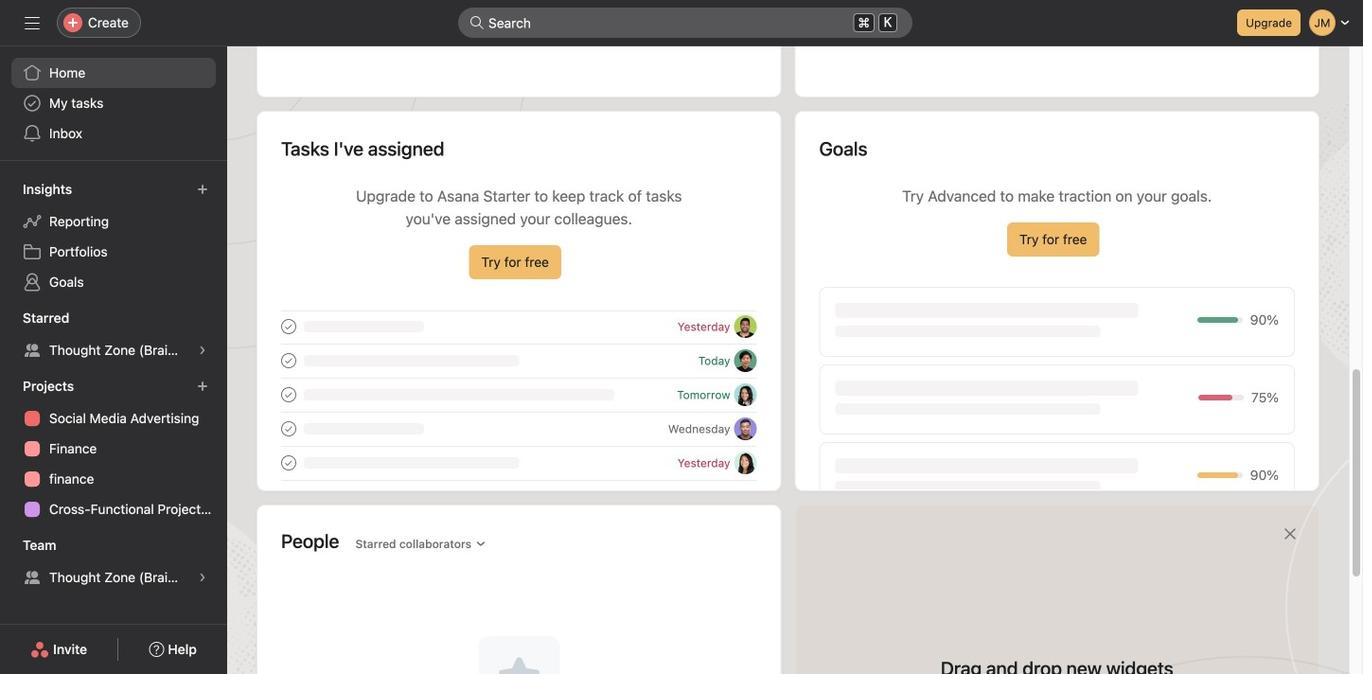 Task type: locate. For each thing, give the bounding box(es) containing it.
prominent image
[[470, 15, 485, 30]]

see details, thought zone (brainstorm space) image inside the teams "element"
[[197, 572, 208, 583]]

see details, thought zone (brainstorm space) image inside starred element
[[197, 345, 208, 356]]

0 vertical spatial see details, thought zone (brainstorm space) image
[[197, 345, 208, 356]]

see details, thought zone (brainstorm space) image
[[197, 345, 208, 356], [197, 572, 208, 583]]

Search tasks, projects, and more text field
[[458, 8, 913, 38]]

insights element
[[0, 172, 227, 301]]

1 see details, thought zone (brainstorm space) image from the top
[[197, 345, 208, 356]]

projects element
[[0, 369, 227, 528]]

1 vertical spatial see details, thought zone (brainstorm space) image
[[197, 572, 208, 583]]

None field
[[458, 8, 913, 38]]

new project or portfolio image
[[197, 381, 208, 392]]

global element
[[0, 46, 227, 160]]

2 see details, thought zone (brainstorm space) image from the top
[[197, 572, 208, 583]]



Task type: vqa. For each thing, say whether or not it's contained in the screenshot.
hide sidebar image
yes



Task type: describe. For each thing, give the bounding box(es) containing it.
starred element
[[0, 301, 227, 369]]

hide sidebar image
[[25, 15, 40, 30]]

new insights image
[[197, 184, 208, 195]]

dismiss image
[[1283, 526, 1298, 542]]

see details, thought zone (brainstorm space) image for the teams "element"
[[197, 572, 208, 583]]

see details, thought zone (brainstorm space) image for starred element
[[197, 345, 208, 356]]

teams element
[[0, 528, 227, 597]]



